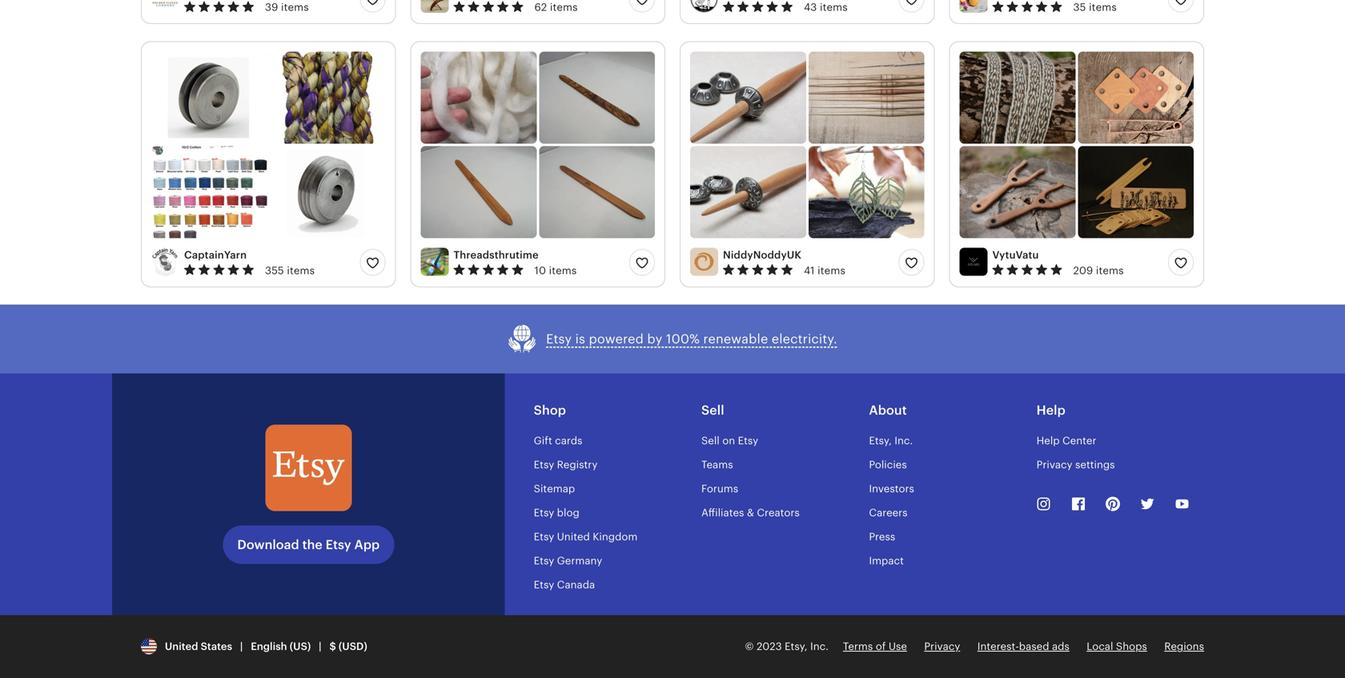 Task type: vqa. For each thing, say whether or not it's contained in the screenshot.
the bottom with
no



Task type: locate. For each thing, give the bounding box(es) containing it.
threadsthrutime
[[454, 249, 539, 261]]

1 horizontal spatial privacy
[[1037, 459, 1073, 471]]

etsy blog link
[[534, 507, 580, 519]]

62 items link
[[421, 0, 620, 15]]

| left the $
[[319, 641, 322, 653]]

2023
[[757, 641, 782, 653]]

gift
[[534, 435, 552, 447]]

2 sell from the top
[[702, 435, 720, 447]]

download the etsy app
[[237, 538, 380, 552]]

united down the blog
[[557, 531, 590, 543]]

items for 41 items
[[818, 265, 846, 277]]

use
[[889, 641, 907, 653]]

help up help center link
[[1037, 403, 1066, 418]]

etsy for etsy registry
[[534, 459, 554, 471]]

items right 39
[[281, 1, 309, 13]]

settings
[[1076, 459, 1115, 471]]

etsy for etsy is powered by 100% renewable electricity.
[[546, 332, 572, 346]]

items for 43 items
[[820, 1, 848, 13]]

germany
[[557, 555, 603, 567]]

0 vertical spatial united
[[557, 531, 590, 543]]

etsy down etsy blog
[[534, 531, 554, 543]]

0 horizontal spatial etsy,
[[785, 641, 808, 653]]

united states   |   english (us)   |   $ (usd)
[[160, 641, 367, 653]]

help left center
[[1037, 435, 1060, 447]]

1 vertical spatial help
[[1037, 435, 1060, 447]]

etsy blog
[[534, 507, 580, 519]]

privacy settings link
[[1037, 459, 1115, 471]]

etsy down gift
[[534, 459, 554, 471]]

etsy for etsy united kingdom
[[534, 531, 554, 543]]

privacy
[[1037, 459, 1073, 471], [925, 641, 961, 653]]

local shops
[[1087, 641, 1148, 653]]

etsy left canada
[[534, 579, 554, 591]]

etsy is powered by 100% renewable electricity.
[[546, 332, 838, 346]]

etsy up etsy canada
[[534, 555, 554, 567]]

captainyarn
[[184, 249, 247, 261]]

0 horizontal spatial inc.
[[811, 641, 829, 653]]

terms of use link
[[843, 641, 907, 653]]

etsy germany link
[[534, 555, 603, 567]]

united right us image
[[165, 641, 198, 653]]

interest-
[[978, 641, 1019, 653]]

etsy canada
[[534, 579, 595, 591]]

items right 41 on the top
[[818, 265, 846, 277]]

etsy left the blog
[[534, 507, 554, 519]]

items
[[281, 1, 309, 13], [550, 1, 578, 13], [820, 1, 848, 13], [1089, 1, 1117, 13], [287, 265, 315, 277], [549, 265, 577, 277], [818, 265, 846, 277], [1096, 265, 1124, 277]]

etsy for etsy germany
[[534, 555, 554, 567]]

items for 39 items
[[281, 1, 309, 13]]

renewable
[[704, 332, 768, 346]]

0 horizontal spatial united
[[165, 641, 198, 653]]

canada
[[557, 579, 595, 591]]

1 vertical spatial united
[[165, 641, 198, 653]]

0 vertical spatial sell
[[702, 403, 725, 418]]

items for 355 items
[[287, 265, 315, 277]]

local
[[1087, 641, 1114, 653]]

inc. left terms
[[811, 641, 829, 653]]

teams link
[[702, 459, 733, 471]]

the
[[302, 538, 323, 552]]

items right 35
[[1089, 1, 1117, 13]]

teams
[[702, 459, 733, 471]]

1 vertical spatial sell
[[702, 435, 720, 447]]

$
[[330, 641, 336, 653]]

sell up the on
[[702, 403, 725, 418]]

| right states
[[240, 641, 243, 653]]

2 help from the top
[[1037, 435, 1060, 447]]

united
[[557, 531, 590, 543], [165, 641, 198, 653]]

privacy right use at the bottom of page
[[925, 641, 961, 653]]

sell
[[702, 403, 725, 418], [702, 435, 720, 447]]

(us)
[[290, 641, 311, 653]]

cards
[[555, 435, 583, 447]]

1 horizontal spatial |
[[319, 641, 322, 653]]

43 items link
[[690, 0, 889, 15]]

items for 62 items
[[550, 1, 578, 13]]

etsy left is
[[546, 332, 572, 346]]

about
[[869, 403, 907, 418]]

1 horizontal spatial etsy,
[[869, 435, 892, 447]]

shops
[[1116, 641, 1148, 653]]

sell left the on
[[702, 435, 720, 447]]

etsy inside button
[[546, 332, 572, 346]]

35
[[1074, 1, 1087, 13]]

0 vertical spatial help
[[1037, 403, 1066, 418]]

etsy, right 2023
[[785, 641, 808, 653]]

impact link
[[869, 555, 904, 567]]

etsy,
[[869, 435, 892, 447], [785, 641, 808, 653]]

0 horizontal spatial |
[[240, 641, 243, 653]]

items for 209 items
[[1096, 265, 1124, 277]]

items right 209
[[1096, 265, 1124, 277]]

by
[[648, 332, 663, 346]]

|
[[240, 641, 243, 653], [319, 641, 322, 653]]

10 items
[[535, 265, 577, 277]]

1 help from the top
[[1037, 403, 1066, 418]]

sell for sell on etsy
[[702, 435, 720, 447]]

1 sell from the top
[[702, 403, 725, 418]]

sell on etsy
[[702, 435, 759, 447]]

© 2023 etsy, inc.
[[745, 641, 829, 653]]

terms of use
[[843, 641, 907, 653]]

registry
[[557, 459, 598, 471]]

items right 10 at the top left of page
[[549, 265, 577, 277]]

0 vertical spatial privacy
[[1037, 459, 1073, 471]]

0 vertical spatial inc.
[[895, 435, 913, 447]]

items right 43
[[820, 1, 848, 13]]

english
[[251, 641, 287, 653]]

gift cards link
[[534, 435, 583, 447]]

etsy germany
[[534, 555, 603, 567]]

help
[[1037, 403, 1066, 418], [1037, 435, 1060, 447]]

inc.
[[895, 435, 913, 447], [811, 641, 829, 653]]

etsy
[[546, 332, 572, 346], [738, 435, 759, 447], [534, 459, 554, 471], [534, 507, 554, 519], [534, 531, 554, 543], [326, 538, 351, 552], [534, 555, 554, 567], [534, 579, 554, 591]]

press link
[[869, 531, 896, 543]]

help for help
[[1037, 403, 1066, 418]]

etsy united kingdom link
[[534, 531, 638, 543]]

39 items
[[265, 1, 309, 13]]

privacy for privacy settings
[[1037, 459, 1073, 471]]

etsy, inc.
[[869, 435, 913, 447]]

items right '62'
[[550, 1, 578, 13]]

1 vertical spatial privacy
[[925, 641, 961, 653]]

inc. up policies link
[[895, 435, 913, 447]]

items for 10 items
[[549, 265, 577, 277]]

items right 355
[[287, 265, 315, 277]]

privacy down help center
[[1037, 459, 1073, 471]]

1 vertical spatial inc.
[[811, 641, 829, 653]]

0 horizontal spatial privacy
[[925, 641, 961, 653]]

etsy, up policies link
[[869, 435, 892, 447]]



Task type: describe. For each thing, give the bounding box(es) containing it.
0 vertical spatial etsy,
[[869, 435, 892, 447]]

etsy canada link
[[534, 579, 595, 591]]

etsy is powered by 100% renewable electricity. button
[[508, 324, 838, 354]]

355
[[265, 265, 284, 277]]

etsy right the on
[[738, 435, 759, 447]]

affiliates & creators link
[[702, 507, 800, 519]]

ads
[[1052, 641, 1070, 653]]

kingdom
[[593, 531, 638, 543]]

policies
[[869, 459, 907, 471]]

electricity.
[[772, 332, 838, 346]]

1 horizontal spatial inc.
[[895, 435, 913, 447]]

download
[[237, 538, 299, 552]]

blog
[[557, 507, 580, 519]]

us image
[[141, 639, 157, 655]]

etsy registry link
[[534, 459, 598, 471]]

investors
[[869, 483, 915, 495]]

terms
[[843, 641, 873, 653]]

1 | from the left
[[240, 641, 243, 653]]

39 items link
[[151, 0, 350, 15]]

impact
[[869, 555, 904, 567]]

sell for sell
[[702, 403, 725, 418]]

app
[[354, 538, 380, 552]]

niddynoddyuk
[[723, 249, 802, 261]]

states
[[201, 641, 232, 653]]

etsy registry
[[534, 459, 598, 471]]

creators
[[757, 507, 800, 519]]

of
[[876, 641, 886, 653]]

209
[[1074, 265, 1094, 277]]

62
[[535, 1, 547, 13]]

sell on etsy link
[[702, 435, 759, 447]]

items for 35 items
[[1089, 1, 1117, 13]]

forums
[[702, 483, 739, 495]]

shop
[[534, 403, 566, 418]]

35 items link
[[960, 0, 1159, 15]]

regions
[[1165, 641, 1205, 653]]

etsy, inc. link
[[869, 435, 913, 447]]

privacy settings
[[1037, 459, 1115, 471]]

center
[[1063, 435, 1097, 447]]

policies link
[[869, 459, 907, 471]]

100%
[[666, 332, 700, 346]]

download the etsy app link
[[223, 526, 394, 564]]

sitemap link
[[534, 483, 575, 495]]

careers link
[[869, 507, 908, 519]]

forums link
[[702, 483, 739, 495]]

based
[[1019, 641, 1050, 653]]

privacy for the privacy link at the right of the page
[[925, 641, 961, 653]]

regions button
[[1165, 640, 1205, 654]]

investors link
[[869, 483, 915, 495]]

(usd)
[[339, 641, 367, 653]]

1 vertical spatial etsy,
[[785, 641, 808, 653]]

help for help center
[[1037, 435, 1060, 447]]

41 items
[[804, 265, 846, 277]]

help center
[[1037, 435, 1097, 447]]

etsy united kingdom
[[534, 531, 638, 543]]

©
[[745, 641, 754, 653]]

2 | from the left
[[319, 641, 322, 653]]

vytuvatu
[[993, 249, 1039, 261]]

etsy for etsy canada
[[534, 579, 554, 591]]

10
[[535, 265, 546, 277]]

sitemap
[[534, 483, 575, 495]]

62 items
[[535, 1, 578, 13]]

affiliates
[[702, 507, 744, 519]]

35 items
[[1074, 1, 1117, 13]]

help center link
[[1037, 435, 1097, 447]]

gift cards
[[534, 435, 583, 447]]

press
[[869, 531, 896, 543]]

on
[[723, 435, 735, 447]]

39
[[265, 1, 278, 13]]

209 items
[[1074, 265, 1124, 277]]

local shops link
[[1087, 641, 1148, 653]]

etsy right the
[[326, 538, 351, 552]]

1 horizontal spatial united
[[557, 531, 590, 543]]

powered
[[589, 332, 644, 346]]

43 items
[[804, 1, 848, 13]]

affiliates & creators
[[702, 507, 800, 519]]

interest-based ads link
[[978, 641, 1070, 653]]

interest-based ads
[[978, 641, 1070, 653]]

etsy for etsy blog
[[534, 507, 554, 519]]

privacy link
[[925, 641, 961, 653]]

careers
[[869, 507, 908, 519]]

355 items
[[265, 265, 315, 277]]

is
[[576, 332, 586, 346]]



